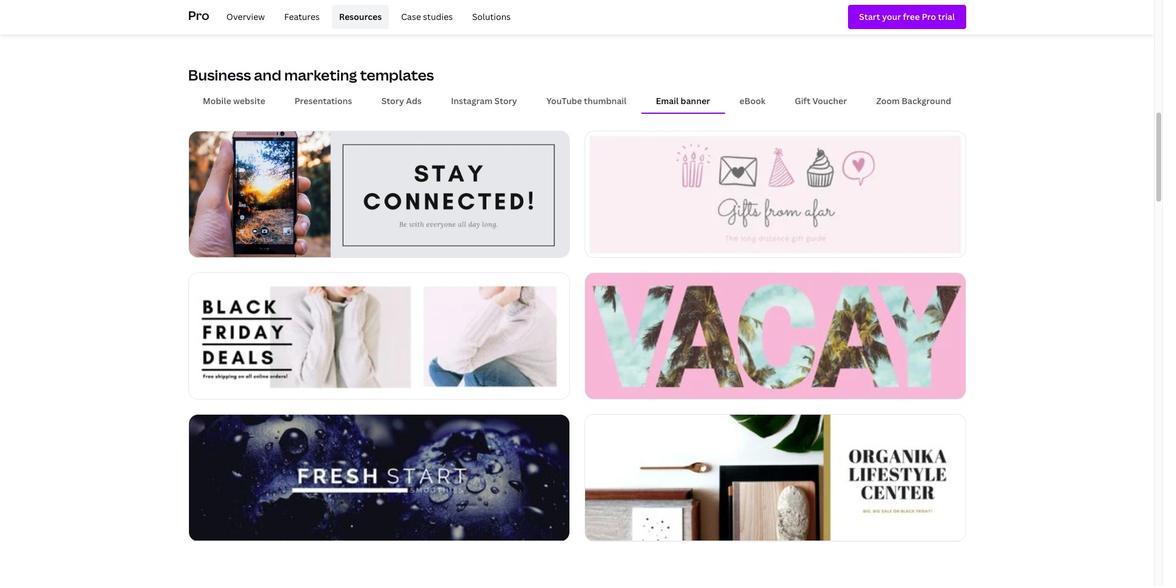 Task type: vqa. For each thing, say whether or not it's contained in the screenshot.
FEATURES link
yes



Task type: locate. For each thing, give the bounding box(es) containing it.
solutions
[[472, 11, 511, 22]]

overview
[[227, 11, 265, 22]]

instagram
[[451, 95, 493, 106]]

email banner
[[656, 95, 711, 106]]

gift voucher button
[[781, 89, 862, 113]]

solutions link
[[465, 5, 518, 29]]

instagram story button
[[437, 89, 532, 113]]

youtube thumbnail
[[547, 95, 627, 106]]

case studies link
[[394, 5, 460, 29]]

story
[[382, 95, 404, 106], [495, 95, 517, 106]]

menu bar
[[214, 5, 518, 29]]

case studies
[[401, 11, 453, 22]]

resources link
[[332, 5, 389, 29]]

mobile website button
[[188, 89, 280, 113]]

gift
[[795, 95, 811, 106]]

resources
[[339, 11, 382, 22]]

templates
[[360, 65, 434, 85]]

0 horizontal spatial story
[[382, 95, 404, 106]]

story left the ads on the left top of page
[[382, 95, 404, 106]]

zoom background
[[877, 95, 952, 106]]

features link
[[277, 5, 327, 29]]

menu bar inside pro element
[[214, 5, 518, 29]]

1 story from the left
[[382, 95, 404, 106]]

gift voucher
[[795, 95, 848, 106]]

zoom background button
[[862, 89, 966, 113]]

thumbnail
[[584, 95, 627, 106]]

website
[[233, 95, 265, 106]]

presentations button
[[280, 89, 367, 113]]

email
[[656, 95, 679, 106]]

story right the instagram
[[495, 95, 517, 106]]

marketing
[[284, 65, 357, 85]]

case
[[401, 11, 421, 22]]

1 horizontal spatial story
[[495, 95, 517, 106]]

mobile website
[[203, 95, 265, 106]]

business and marketing templates
[[188, 65, 434, 85]]

youtube
[[547, 95, 582, 106]]

menu bar containing overview
[[214, 5, 518, 29]]

voucher
[[813, 95, 848, 106]]



Task type: describe. For each thing, give the bounding box(es) containing it.
story ads
[[382, 95, 422, 106]]

mobile
[[203, 95, 231, 106]]

ads
[[406, 95, 422, 106]]

pro
[[188, 7, 210, 24]]

overview link
[[219, 5, 272, 29]]

features
[[284, 11, 320, 22]]

instagram story
[[451, 95, 517, 106]]

ebook
[[740, 95, 766, 106]]

business
[[188, 65, 251, 85]]

story ads button
[[367, 89, 437, 113]]

email banner button
[[642, 89, 725, 113]]

studies
[[423, 11, 453, 22]]

pro element
[[188, 0, 966, 34]]

presentations
[[295, 95, 352, 106]]

start your free pro trial image
[[860, 10, 956, 24]]

background
[[902, 95, 952, 106]]

banner
[[681, 95, 711, 106]]

and
[[254, 65, 282, 85]]

zoom
[[877, 95, 900, 106]]

youtube thumbnail button
[[532, 89, 642, 113]]

2 story from the left
[[495, 95, 517, 106]]

ebook button
[[725, 89, 781, 113]]



